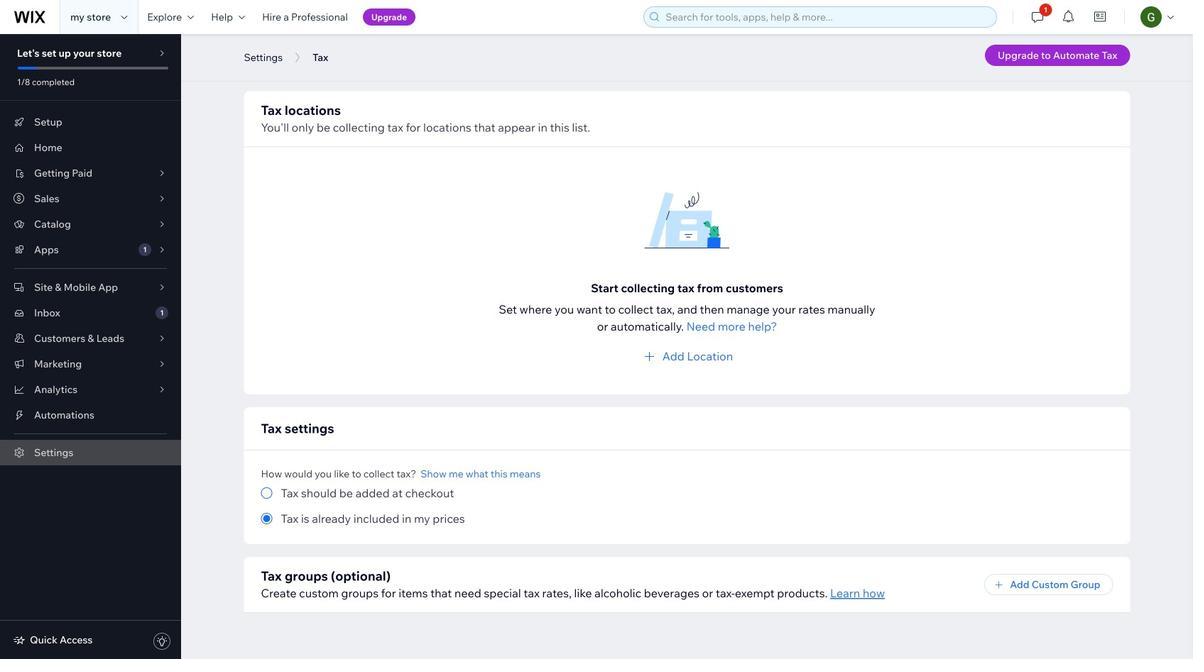 Task type: describe. For each thing, give the bounding box(es) containing it.
Search for tools, apps, help & more... field
[[661, 7, 992, 27]]



Task type: vqa. For each thing, say whether or not it's contained in the screenshot.
SEARCH FOR TOOLS, APPS, HELP & MORE... field
yes



Task type: locate. For each thing, give the bounding box(es) containing it.
option group
[[261, 485, 1113, 528]]

sidebar element
[[0, 34, 181, 660]]



